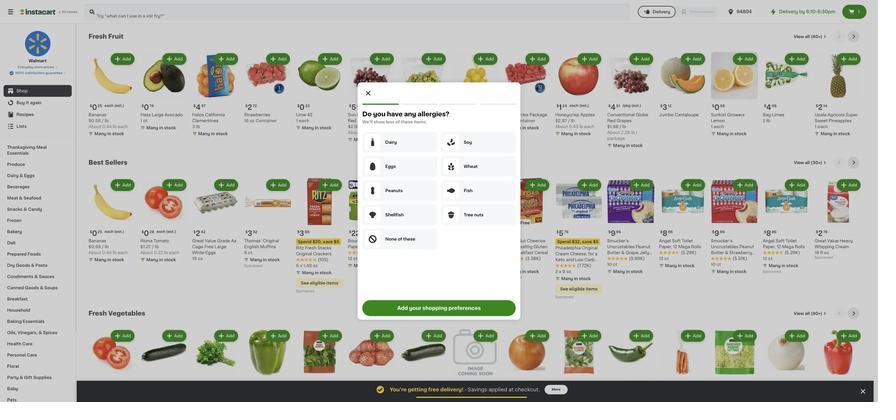 Task type: describe. For each thing, give the bounding box(es) containing it.
1 horizontal spatial 92
[[461, 104, 465, 108]]

fl
[[821, 251, 824, 255]]

/ inside honeycrisp apples $2.87 / lb about 0.43 lb each
[[569, 119, 570, 123]]

$5 for 5
[[594, 240, 599, 244]]

1 vertical spatial these
[[404, 237, 416, 241]]

save for 3
[[323, 240, 333, 244]]

/ right 2.4
[[374, 130, 376, 135]]

3 for jumbo cantaloupe
[[663, 104, 668, 111]]

of inside do you have any allergies? we'll show less of these items.
[[396, 120, 400, 124]]

oz inside strawberries 16 oz container
[[250, 119, 255, 123]]

jam
[[712, 257, 721, 261]]

sandwich for grape
[[608, 257, 628, 261]]

/ up the 2.43
[[412, 125, 414, 129]]

$ 2 14
[[817, 104, 828, 111]]

tree
[[464, 213, 474, 217]]

$ inside $ 5 23
[[349, 104, 352, 108]]

bananas for 2
[[89, 239, 106, 243]]

$ inside $ 4 51
[[609, 104, 611, 108]]

buy
[[17, 101, 25, 105]]

$ 0 74
[[142, 104, 154, 111]]

$ inside $ 0 33
[[297, 104, 300, 108]]

1 inside hass large avocado 1 ct
[[141, 119, 142, 123]]

/pkg for $ 4 81
[[415, 104, 424, 107]]

4 for $ 4 98
[[767, 104, 772, 111]]

(est.) inside $ 0 18 each (est.)
[[633, 381, 643, 384]]

product group containing 22
[[348, 178, 395, 270]]

super
[[847, 113, 859, 117]]

dairy & eggs link
[[4, 170, 72, 181]]

$ 5 76
[[557, 230, 569, 237]]

bounty select-a-size paper towels
[[348, 239, 393, 249]]

see eligible items button for 3
[[296, 278, 344, 288]]

ritz
[[296, 246, 304, 250]]

$5 for 3
[[334, 240, 340, 244]]

fresh for halos california clementines
[[89, 33, 107, 40]]

growers
[[728, 113, 746, 117]]

about down the $ 0 25 each (est.)
[[89, 125, 101, 129]]

honey
[[504, 239, 518, 243]]

0.43
[[570, 125, 579, 129]]

about inside conventional globe red grapes $1.98 / lb about 2.28 lb / package
[[608, 130, 620, 135]]

see eligible items for 5
[[561, 287, 598, 291]]

walmart logo image
[[25, 31, 51, 57]]

$0.25 each (estimated) element for 2
[[89, 228, 136, 238]]

9 for smucker's uncrustables peanut butter & strawberry jam sandwich
[[715, 230, 720, 237]]

100% satisfaction guarantee button
[[9, 70, 66, 76]]

ct inside thomas' original english muffins 6 ct
[[248, 251, 253, 255]]

sunkist
[[712, 113, 727, 117]]

squash
[[419, 390, 434, 394]]

$ 9 96 for smucker's uncrustables peanut butter & strawberry jam sandwich
[[713, 230, 725, 237]]

& left spices at the bottom left of the page
[[39, 331, 42, 335]]

dairy for dairy & eggs
[[7, 174, 19, 178]]

2 86 from the left
[[773, 230, 777, 234]]

x for 5
[[560, 270, 562, 274]]

(40+) for 2
[[812, 35, 823, 39]]

28 inside $ 0 28 each (est.)
[[98, 381, 102, 385]]

items.
[[414, 120, 427, 124]]

fruit
[[108, 33, 124, 40]]

& left sauces
[[34, 275, 38, 279]]

2 for broccoli wokly
[[559, 381, 564, 388]]

3 12 ct from the left
[[764, 257, 773, 261]]

lb inside "halos california clementines 3 lb"
[[196, 125, 200, 129]]

jumbo cantaloupe
[[660, 113, 699, 117]]

gluten-
[[505, 221, 521, 225]]

each inside roma tomato $1.27 / lb about 0.22 lb each
[[169, 251, 179, 255]]

2 $ 0 97 from the left
[[453, 381, 466, 388]]

1 angel soft toilet paper, 12 mega rolls from the left
[[660, 239, 702, 249]]

upala
[[816, 113, 827, 117]]

sponsored badge image for great value heavy whipping cream
[[816, 256, 833, 260]]

each (est.) for $ 1 24
[[570, 104, 590, 107]]

container
[[256, 119, 277, 123]]

original inside 'ritz fresh stacks original crackers'
[[296, 252, 312, 256]]

$ 5 34
[[505, 104, 518, 111]]

buy it again link
[[4, 97, 72, 109]]

2.28
[[622, 130, 631, 135]]

1 $ 0 68 from the left
[[142, 381, 154, 388]]

peanuts
[[386, 189, 403, 193]]

floral link
[[4, 361, 72, 372]]

bananas $0.58 / lb about 0.44 lb each for 2
[[89, 239, 128, 255]]

cheerios
[[527, 239, 546, 243]]

$ 4 97
[[194, 104, 206, 111]]

96 for smucker's uncrustables peanut butter & strawberry jam sandwich
[[721, 230, 725, 234]]

25 for $ 0 25
[[98, 230, 102, 234]]

$ 2 57 for broccoli wokly
[[557, 381, 569, 388]]

everyday store prices
[[18, 66, 54, 69]]

(est.) inside $0.67 each (estimated) element
[[530, 381, 540, 384]]

raspberries package 12 oz container many in stock
[[504, 113, 548, 130]]

lb inside bag limes 2 lb
[[767, 119, 771, 123]]

agricola
[[828, 113, 845, 117]]

package
[[530, 113, 548, 117]]

2 inside bag limes 2 lb
[[764, 119, 766, 123]]

& up beverages
[[20, 174, 23, 178]]

$ inside $ 22 18
[[349, 230, 352, 234]]

33
[[305, 104, 310, 108]]

vinegars,
[[18, 331, 38, 335]]

3 item carousel region from the top
[[89, 308, 863, 402]]

(7.72k)
[[578, 264, 592, 268]]

57 for broccoli wokly
[[564, 381, 569, 385]]

2 vertical spatial bag
[[376, 390, 384, 394]]

checkout.
[[515, 388, 540, 392]]

/pkg (est.) for $ 4 81
[[415, 104, 434, 107]]

whipping
[[816, 245, 835, 249]]

6
[[244, 251, 247, 255]]

condiments & sauces
[[7, 275, 54, 279]]

(5.51k)
[[734, 257, 748, 261]]

87
[[409, 381, 414, 385]]

$ inside $ 4 98
[[765, 104, 767, 108]]

great value grade aa cage free large white eggs 18 oz
[[192, 239, 237, 261]]

butter for smucker's uncrustables peanut butter & strawberry jam sandwich
[[712, 251, 725, 255]]

1 angel from the left
[[660, 239, 672, 243]]

1 inside button
[[859, 10, 861, 14]]

$ inside $ 1 98
[[713, 381, 715, 385]]

81
[[409, 104, 413, 108]]

1 vertical spatial $0.28 each (estimated) element
[[89, 378, 136, 389]]

sun harvest seedless red grapes $2.18 / lb about 2.4 lb / package
[[348, 113, 395, 135]]

each (est.) for $ 0 87
[[416, 381, 436, 384]]

$ inside $ 2 14
[[817, 104, 819, 108]]

party & gift supplies
[[7, 376, 52, 380]]

$ inside $ 5 76
[[557, 230, 559, 234]]

meat & seafood
[[7, 196, 41, 200]]

2 for yellow onion bag
[[352, 381, 356, 388]]

& left soups
[[40, 286, 43, 290]]

$ inside '$ 4 97'
[[194, 104, 196, 108]]

18 for 22
[[361, 230, 365, 234]]

1 inside the lime 42 1 each
[[296, 119, 298, 123]]

about down '$ 0 25'
[[89, 251, 101, 255]]

guarantee
[[45, 71, 63, 75]]

thomas' original english muffins 6 ct
[[244, 239, 279, 255]]

spend $20, save $5
[[298, 240, 340, 244]]

store
[[34, 66, 43, 69]]

nut
[[519, 239, 526, 243]]

2 for great value heavy whipping cream
[[819, 230, 824, 237]]

79
[[773, 381, 777, 385]]

wokly
[[574, 390, 587, 394]]

1 68 from the left
[[150, 381, 154, 385]]

large inside hass large avocado 1 ct
[[152, 113, 164, 117]]

treatment tracker modal dialog
[[77, 381, 875, 402]]

1 $ 0 97 from the left
[[194, 381, 206, 388]]

each inside sunkist growers lemon 1 each
[[714, 125, 725, 129]]

$3.68 element
[[504, 228, 551, 238]]

1 rolls from the left
[[692, 245, 702, 249]]

beverages
[[7, 185, 30, 189]]

gluten
[[534, 245, 548, 249]]

0 horizontal spatial $ 3 92
[[246, 230, 258, 237]]

breakfast link
[[4, 294, 72, 305]]

2 for great value grade aa cage free large white eggs
[[196, 230, 200, 237]]

6:10-
[[807, 9, 818, 14]]

cream inside great value heavy whipping cream 16 fl oz
[[836, 245, 850, 249]]

0 horizontal spatial breakfast
[[7, 297, 28, 301]]

heart
[[504, 245, 516, 249]]

smucker's for smucker's uncrustables peanut butter & grape jelly sandwich
[[608, 239, 629, 243]]

main content containing 0
[[77, 24, 875, 402]]

97 for halos california clementines
[[201, 104, 206, 108]]

grapes inside green seedless grapes bag $1.98 / lb about 2.43 lb / package
[[400, 119, 415, 123]]

about inside honeycrisp apples $2.87 / lb about 0.43 lb each
[[556, 125, 569, 129]]

oz inside raspberries package 12 oz container many in stock
[[509, 119, 514, 123]]

$ inside $ 1 24
[[557, 104, 559, 108]]

jelly
[[640, 251, 650, 255]]

/pkg (est.) for $ 5 23
[[364, 104, 383, 107]]

seedless inside sun harvest seedless red grapes $2.18 / lb about 2.4 lb / package
[[375, 113, 394, 117]]

bag inside bag limes 2 lb
[[764, 113, 772, 117]]

paper
[[348, 245, 360, 249]]

67
[[513, 381, 518, 385]]

oz inside green onions 5.5 oz
[[460, 396, 465, 400]]

$0.18 each (estimated) element
[[608, 378, 655, 389]]

spend for 5
[[558, 240, 571, 244]]

6:30pm
[[818, 9, 836, 14]]

$ inside $ 0 28 each (est.)
[[90, 381, 92, 385]]

beef
[[400, 239, 410, 243]]

lime
[[296, 113, 306, 117]]

walmart link
[[25, 31, 51, 64]]

$ 1 98
[[713, 381, 724, 388]]

$ 0 79 each (est.)
[[765, 381, 799, 388]]

$0.87 each (estimated) element
[[400, 378, 447, 389]]

1 inside the "upala agricola super sweet pineapples 1 each"
[[816, 125, 817, 129]]

2 toilet from the left
[[786, 239, 798, 243]]

recipes link
[[4, 109, 72, 121]]

canned
[[7, 286, 24, 290]]

$ inside $ 0 28
[[142, 230, 144, 234]]

5 for $ 5 76
[[559, 230, 564, 237]]

thanksgiving meal essentials link
[[4, 142, 72, 159]]

oz inside broccoli wokly 12 oz
[[561, 396, 566, 400]]

/ right the 2.43
[[429, 130, 431, 135]]

0 horizontal spatial 92
[[253, 230, 258, 234]]

oz inside great value heavy whipping cream 16 fl oz
[[825, 251, 830, 255]]

buy it again
[[17, 101, 42, 105]]

free inside honey nut cheerios heart healthy gluten free breakfast cereal
[[504, 251, 513, 255]]

sponsored badge image for angel soft toilet paper, 12 mega rolls
[[764, 270, 781, 274]]

container
[[515, 119, 536, 123]]

green for 5.5
[[452, 390, 465, 394]]

eggs inside "add your shopping preferences" element
[[386, 165, 396, 169]]

$0.58 for 2
[[89, 245, 101, 249]]

household
[[7, 308, 30, 312]]

94804 button
[[728, 4, 763, 20]]

$ inside $ 0 58
[[713, 104, 715, 108]]

$5.23 per package (estimated) element
[[348, 102, 395, 112]]

peanut for strawberry
[[740, 245, 755, 249]]

oz right 1.48
[[313, 264, 318, 268]]

2 12 ct from the left
[[660, 257, 670, 261]]

these inside do you have any allergies? we'll show less of these items.
[[401, 120, 413, 124]]

each inside the lime 42 1 each
[[299, 119, 310, 123]]

eggs inside dairy & eggs link
[[24, 174, 35, 178]]

$0.67 each (estimated) element
[[504, 378, 551, 389]]

spend for 3
[[298, 240, 312, 244]]

0 vertical spatial $ 3 92
[[453, 104, 465, 111]]

care for personal care
[[27, 353, 37, 357]]

3 for spend $20, save $5
[[300, 230, 304, 237]]

1 toilet from the left
[[683, 239, 694, 243]]

1 86 from the left
[[669, 230, 674, 234]]

bakery
[[7, 230, 22, 234]]

(est.) inside $4.51 per package (estimated) "element"
[[632, 104, 642, 107]]

clementines
[[192, 119, 219, 123]]

package inside sun harvest seedless red grapes $2.18 / lb about 2.4 lb / package
[[377, 130, 395, 135]]

0.44 for 4
[[102, 125, 112, 129]]

0 vertical spatial $0.28 each (estimated) element
[[141, 228, 188, 238]]

lb inside spanish onions $0.88 / lb
[[520, 396, 524, 400]]

2 $ 0 68 from the left
[[246, 381, 258, 388]]

80%/20%
[[400, 245, 420, 249]]

& left gift at the bottom of the page
[[20, 376, 23, 380]]

$ inside the $ 0 25 each (est.)
[[90, 104, 92, 108]]

each (est.) for $ 0 25
[[105, 230, 124, 234]]

condiments & sauces link
[[4, 271, 72, 282]]

cage
[[192, 245, 204, 249]]

$ 4 51
[[609, 104, 621, 111]]

$ inside $ 2 78
[[817, 230, 819, 234]]

delivery for delivery
[[653, 10, 671, 14]]

ct inside hass large avocado 1 ct
[[143, 119, 148, 123]]

condiments
[[7, 275, 33, 279]]

1 vertical spatial of
[[398, 237, 403, 241]]

cream inside philadelphia original cream cheese, for a keto and low carb lifestyle
[[556, 252, 570, 256]]

$ inside $ 0 18 each (est.)
[[609, 381, 611, 385]]

/ up 2.4
[[360, 125, 362, 129]]

oz inside great value grade aa cage free large white eggs 18 oz
[[198, 257, 203, 261]]

1 vertical spatial essentials
[[23, 320, 45, 324]]

butter for smucker's uncrustables peanut butter & grape jelly sandwich
[[608, 251, 621, 255]]

household link
[[4, 305, 72, 316]]

$ inside the $ 3 12
[[661, 104, 663, 108]]

$ inside $ 5 34
[[505, 104, 508, 108]]

28 for 2
[[305, 381, 310, 385]]

2 $ 8 86 from the left
[[765, 230, 777, 237]]

in inside raspberries package 12 oz container many in stock
[[523, 126, 527, 130]]

16 inside great value heavy whipping cream 16 fl oz
[[816, 251, 820, 255]]

onion
[[362, 390, 375, 394]]

uncrustables for grape
[[608, 245, 635, 249]]

$ inside $ 0 67
[[505, 381, 508, 385]]

18 inside great value grade aa cage free large white eggs 18 oz
[[192, 257, 197, 261]]

lb inside zucchini squash $1.48 / lb
[[415, 396, 419, 400]]

add inside add your shopping preferences button
[[398, 306, 408, 311]]

4 for $ 4 51
[[611, 104, 616, 111]]

2 item carousel region from the top
[[89, 157, 863, 303]]

healthy
[[517, 245, 533, 249]]

$ inside $ 0 79 each (est.)
[[765, 381, 767, 385]]

all for 8
[[806, 161, 811, 165]]

2 soft from the left
[[777, 239, 785, 243]]

$ inside $ 2 72
[[246, 104, 248, 108]]

oils, vinegars, & spices link
[[4, 327, 72, 338]]

2 mega from the left
[[783, 245, 795, 249]]

sandwich for strawberry
[[722, 257, 742, 261]]

3 view from the top
[[795, 311, 805, 316]]

eligible for 3
[[310, 281, 326, 285]]

large inside great value grade aa cage free large white eggs 18 oz
[[215, 245, 227, 249]]



Task type: locate. For each thing, give the bounding box(es) containing it.
green inside green seedless grapes bag $1.98 / lb about 2.43 lb / package
[[400, 113, 413, 117]]

bananas down '$ 0 25'
[[89, 239, 106, 243]]

add
[[122, 57, 131, 61], [174, 57, 183, 61], [226, 57, 235, 61], [278, 57, 287, 61], [330, 57, 339, 61], [382, 57, 391, 61], [434, 57, 443, 61], [486, 57, 495, 61], [538, 57, 546, 61], [590, 57, 598, 61], [642, 57, 650, 61], [694, 57, 702, 61], [746, 57, 754, 61], [797, 57, 806, 61], [849, 57, 858, 61], [122, 183, 131, 187], [174, 183, 183, 187], [226, 183, 235, 187], [278, 183, 287, 187], [330, 183, 339, 187], [382, 183, 391, 187], [434, 183, 443, 187], [538, 183, 546, 187], [590, 183, 598, 187], [642, 183, 650, 187], [694, 183, 702, 187], [746, 183, 754, 187], [797, 183, 806, 187], [849, 183, 858, 187], [398, 306, 408, 311], [122, 334, 131, 338], [174, 334, 183, 338], [226, 334, 235, 338], [278, 334, 287, 338], [330, 334, 339, 338], [382, 334, 391, 338], [434, 334, 443, 338], [486, 334, 495, 338], [538, 334, 546, 338], [590, 334, 598, 338], [642, 334, 650, 338], [694, 334, 702, 338], [746, 334, 754, 338], [797, 334, 806, 338], [849, 334, 858, 338]]

2 paper, from the left
[[764, 245, 777, 249]]

/pkg (est.) inside $5.23 per package (estimated) element
[[364, 104, 383, 107]]

view for 8
[[795, 161, 805, 165]]

2 horizontal spatial free
[[521, 221, 530, 225]]

each inside the $ 0 25 each (est.)
[[105, 104, 114, 107]]

12 inside broccoli wokly 12 oz
[[556, 396, 560, 400]]

$ 2 57
[[349, 381, 361, 388], [557, 381, 569, 388]]

size
[[384, 239, 393, 243]]

0 horizontal spatial grapes
[[358, 119, 373, 123]]

0 vertical spatial essentials
[[7, 151, 29, 155]]

0 horizontal spatial see eligible items button
[[296, 278, 344, 288]]

about inside green seedless grapes bag $1.98 / lb about 2.43 lb / package
[[400, 130, 413, 135]]

$ 9 96 for smucker's uncrustables peanut butter & grape jelly sandwich
[[609, 230, 622, 237]]

1 item carousel region from the top
[[89, 31, 863, 152]]

0 horizontal spatial 10 ct
[[608, 262, 618, 267]]

★★★★★
[[348, 251, 369, 255], [348, 251, 369, 255], [660, 251, 680, 255], [660, 251, 680, 255], [764, 251, 784, 255], [764, 251, 784, 255], [504, 257, 525, 261], [504, 257, 525, 261], [608, 257, 629, 261], [608, 257, 629, 261], [712, 257, 732, 261], [712, 257, 732, 261], [296, 258, 317, 262], [296, 258, 317, 262], [556, 264, 577, 268], [556, 264, 577, 268]]

16 inside strawberries 16 oz container
[[244, 119, 249, 123]]

/ down zucchini
[[412, 396, 414, 400]]

2 smucker's from the left
[[712, 239, 733, 243]]

service type group
[[638, 6, 721, 18]]

eggs up "peanuts"
[[386, 165, 396, 169]]

1 12 ct from the left
[[348, 257, 358, 261]]

dairy & eggs
[[7, 174, 35, 178]]

0 vertical spatial cream
[[836, 245, 850, 249]]

great for $ 2 42
[[192, 239, 204, 243]]

(est.) inside $5.23 per package (estimated) element
[[373, 104, 383, 107]]

2 value from the left
[[828, 239, 840, 243]]

best sellers
[[89, 159, 128, 166]]

goods down prepared foods
[[16, 263, 30, 268]]

chuck,
[[411, 239, 425, 243]]

0 vertical spatial 16
[[244, 119, 249, 123]]

oils, vinegars, & spices
[[7, 331, 57, 335]]

original up 'for'
[[582, 246, 598, 250]]

/pkg (est.) for $ 4 51
[[623, 104, 642, 107]]

0 horizontal spatial 9
[[611, 230, 616, 237]]

1 red from the left
[[348, 119, 357, 123]]

88
[[305, 230, 310, 234]]

1 vertical spatial fresh
[[305, 246, 317, 250]]

0 vertical spatial 18
[[361, 230, 365, 234]]

0 horizontal spatial peanut
[[636, 245, 651, 249]]

0 horizontal spatial mega
[[679, 245, 691, 249]]

/pkg right 81
[[415, 104, 424, 107]]

soups
[[44, 286, 58, 290]]

1 horizontal spatial x
[[560, 270, 562, 274]]

2 57 from the left
[[564, 381, 569, 385]]

1 paper, from the left
[[660, 245, 673, 249]]

2 spend from the left
[[558, 240, 571, 244]]

main content
[[77, 24, 875, 402]]

uncrustables inside smucker's uncrustables peanut butter & strawberry jam sandwich
[[712, 245, 739, 249]]

fresh left vegetables
[[89, 310, 107, 317]]

grade
[[217, 239, 230, 243]]

42 inside $ 2 42
[[201, 230, 206, 234]]

1 horizontal spatial see eligible items
[[561, 287, 598, 291]]

$ inside $ 2 42
[[194, 230, 196, 234]]

see down 8 x 1.48 oz
[[301, 281, 309, 285]]

eggs up beverages link
[[24, 174, 35, 178]]

0 horizontal spatial $ 9 96
[[609, 230, 622, 237]]

3 for thomas' original english muffins
[[248, 230, 253, 237]]

2 all from the top
[[806, 161, 811, 165]]

$4.81 per package (estimated) element
[[400, 102, 447, 112]]

(est.) inside $1.24 each (estimated) element
[[580, 104, 590, 107]]

goods for canned
[[25, 286, 39, 290]]

1 horizontal spatial 42
[[307, 113, 313, 117]]

10 ct for smucker's uncrustables peanut butter & grape jelly sandwich
[[608, 262, 618, 267]]

view for 4
[[795, 35, 805, 39]]

1 horizontal spatial free
[[504, 251, 513, 255]]

0 horizontal spatial eligible
[[310, 281, 326, 285]]

2 horizontal spatial grapes
[[617, 119, 632, 123]]

$ inside the $ 4 81
[[401, 104, 404, 108]]

1 horizontal spatial bag
[[416, 119, 424, 123]]

dry
[[7, 263, 15, 268]]

1 $ 9 96 from the left
[[609, 230, 622, 237]]

smucker's up grape
[[608, 239, 629, 243]]

great up 'whipping'
[[816, 239, 827, 243]]

9 up smucker's uncrustables peanut butter & strawberry jam sandwich
[[715, 230, 720, 237]]

strawberry
[[730, 251, 753, 255]]

view all (40+) button for 2
[[792, 31, 830, 43]]

eggs inside great value grade aa cage free large white eggs 18 oz
[[206, 251, 216, 255]]

/pkg for $ 4 51
[[623, 104, 631, 107]]

2 $0.25 each (estimated) element from the top
[[89, 228, 136, 238]]

1 mega from the left
[[679, 245, 691, 249]]

2 sandwich from the left
[[722, 257, 742, 261]]

package inside conventional globe red grapes $1.98 / lb about 2.28 lb / package
[[608, 136, 626, 141]]

1 horizontal spatial $ 3 92
[[453, 104, 465, 111]]

0 horizontal spatial red
[[348, 119, 357, 123]]

green down the $ 4 81
[[400, 113, 413, 117]]

2 vertical spatial eggs
[[206, 251, 216, 255]]

fresh for 0
[[89, 310, 107, 317]]

spend $32, save $5
[[558, 240, 599, 244]]

delivery for delivery by 6:10-6:30pm
[[780, 9, 799, 14]]

green for grapes
[[400, 113, 413, 117]]

2 bananas from the top
[[89, 239, 106, 243]]

2 seedless from the left
[[414, 113, 433, 117]]

grapes inside conventional globe red grapes $1.98 / lb about 2.28 lb / package
[[617, 119, 632, 123]]

2 vertical spatial all
[[806, 311, 811, 316]]

1 horizontal spatial $ 0 68
[[246, 381, 258, 388]]

2 /pkg (est.) from the left
[[415, 104, 434, 107]]

smucker's up jam
[[712, 239, 733, 243]]

18 for 0
[[617, 381, 621, 385]]

1 96 from the left
[[617, 230, 622, 234]]

sponsored badge image
[[816, 256, 833, 260], [244, 264, 262, 268], [764, 270, 781, 274], [504, 276, 522, 280], [296, 290, 314, 293], [556, 296, 574, 299]]

delivery inside delivery "button"
[[653, 10, 671, 14]]

16 down strawberries
[[244, 119, 249, 123]]

1 $ 8 86 from the left
[[661, 230, 674, 237]]

peanut inside 'smucker's uncrustables peanut butter & grape jelly sandwich'
[[636, 245, 651, 249]]

crackers
[[313, 252, 332, 256]]

1 9 from the left
[[611, 230, 616, 237]]

4 4 from the left
[[767, 104, 772, 111]]

grapes down harvest
[[358, 119, 373, 123]]

0 horizontal spatial 18
[[192, 257, 197, 261]]

1 horizontal spatial spend
[[558, 240, 571, 244]]

57 up yellow
[[357, 381, 361, 385]]

great inside great value grade aa cage free large white eggs 18 oz
[[192, 239, 204, 243]]

bag right onion
[[376, 390, 384, 394]]

everyday
[[18, 66, 33, 69]]

1 /pkg from the left
[[364, 104, 372, 107]]

$ inside $ 3 88
[[297, 230, 300, 234]]

see eligible items button down 1.48
[[296, 278, 344, 288]]

value left grade
[[205, 239, 216, 243]]

1 vertical spatial view all (40+) button
[[792, 308, 830, 319]]

each (est.) for $ 0 67
[[520, 381, 540, 384]]

1 horizontal spatial dairy
[[386, 140, 397, 144]]

1 horizontal spatial angel
[[764, 239, 776, 243]]

add your shopping preferences element
[[358, 82, 521, 320]]

original for muffins
[[263, 239, 279, 243]]

muffins
[[260, 245, 276, 249]]

1 view from the top
[[795, 35, 805, 39]]

seedless
[[375, 113, 394, 117], [414, 113, 433, 117]]

96 for smucker's uncrustables peanut butter & grape jelly sandwich
[[617, 230, 622, 234]]

0 horizontal spatial $ 2 57
[[349, 381, 361, 388]]

great for $ 2 78
[[816, 239, 827, 243]]

/pkg (est.) up allergies?
[[415, 104, 434, 107]]

2 $1.98 from the left
[[608, 125, 619, 129]]

2 save from the left
[[583, 240, 593, 244]]

$ inside "$ 2 28"
[[297, 381, 300, 385]]

1 horizontal spatial soft
[[777, 239, 785, 243]]

$ 2 57 up yellow
[[349, 381, 361, 388]]

& inside smucker's uncrustables peanut butter & strawberry jam sandwich
[[726, 251, 729, 255]]

butter inside 'smucker's uncrustables peanut butter & grape jelly sandwich'
[[608, 251, 621, 255]]

green seedless grapes bag $1.98 / lb about 2.43 lb / package
[[400, 113, 433, 141]]

1 10 ct from the left
[[608, 262, 618, 267]]

0 horizontal spatial bag
[[376, 390, 384, 394]]

0 vertical spatial $0.25 each (estimated) element
[[89, 102, 136, 112]]

1 4 from the left
[[196, 104, 201, 111]]

$5 left bounty on the bottom left
[[334, 240, 340, 244]]

2 $ 2 57 from the left
[[557, 381, 569, 388]]

aa
[[231, 239, 237, 243]]

1 horizontal spatial seedless
[[414, 113, 433, 117]]

51
[[617, 104, 621, 108]]

0.44 for 2
[[102, 251, 112, 255]]

sandwich inside 'smucker's uncrustables peanut butter & grape jelly sandwich'
[[608, 257, 628, 261]]

1 horizontal spatial 18
[[361, 230, 365, 234]]

68
[[150, 381, 154, 385], [254, 381, 258, 385]]

package for $ 4 51
[[608, 136, 626, 141]]

bananas $0.58 / lb about 0.44 lb each for 4
[[89, 113, 128, 129]]

personal
[[7, 353, 26, 357]]

/ down the $ 0 25 each (est.)
[[102, 119, 104, 123]]

view all (40+) button for 1
[[792, 308, 830, 319]]

1 vertical spatial eggs
[[24, 174, 35, 178]]

see for 3
[[301, 281, 309, 285]]

shop link
[[4, 85, 72, 97]]

$ 2 57 for yellow onion bag
[[349, 381, 361, 388]]

2 (5.29k) from the left
[[785, 251, 801, 255]]

2.4
[[362, 130, 368, 135]]

cream up keto on the bottom of the page
[[556, 252, 570, 256]]

2 4 from the left
[[404, 104, 409, 111]]

frozen
[[7, 219, 21, 223]]

2 68 from the left
[[254, 381, 258, 385]]

about inside roma tomato $1.27 / lb about 0.22 lb each
[[141, 251, 153, 255]]

/pkg up do
[[364, 104, 372, 107]]

canned goods & soups
[[7, 286, 58, 290]]

14
[[824, 104, 828, 108]]

bananas $0.58 / lb about 0.44 lb each down '$ 0 25'
[[89, 239, 128, 255]]

$ inside '$ 0 25'
[[90, 230, 92, 234]]

0 horizontal spatial $ 8 86
[[661, 230, 674, 237]]

1 57 from the left
[[357, 381, 361, 385]]

$ inside $ 0 98
[[661, 381, 663, 385]]

(30+)
[[812, 161, 823, 165]]

2 for strawberries
[[248, 104, 252, 111]]

1 peanut from the left
[[636, 245, 651, 249]]

$1.98 inside conventional globe red grapes $1.98 / lb about 2.28 lb / package
[[608, 125, 619, 129]]

1 save from the left
[[323, 240, 333, 244]]

uncrustables up jam
[[712, 245, 739, 249]]

28 inside "$ 2 28"
[[305, 381, 310, 385]]

(40+) for 1
[[812, 311, 823, 316]]

view inside view all (30+) popup button
[[795, 161, 805, 165]]

4 up bag limes 2 lb
[[767, 104, 772, 111]]

view all (30+) button
[[792, 157, 830, 169]]

peanut for grape
[[636, 245, 651, 249]]

2 25 from the top
[[98, 230, 102, 234]]

5 for $ 5 23
[[352, 104, 356, 111]]

1 $0.25 each (estimated) element from the top
[[89, 102, 136, 112]]

0 horizontal spatial /pkg
[[364, 104, 372, 107]]

value for $ 2 42
[[205, 239, 216, 243]]

12 ct inside product group
[[348, 257, 358, 261]]

all for 4
[[806, 35, 811, 39]]

$4.51 per package (estimated) element
[[608, 102, 655, 112]]

eligible down 1.48
[[310, 281, 326, 285]]

great up cage
[[192, 239, 204, 243]]

$1.24 each (estimated) element
[[556, 102, 603, 112]]

$1.98 for $ 4 51
[[608, 125, 619, 129]]

1 horizontal spatial 10 ct
[[712, 262, 722, 267]]

of right "none"
[[398, 237, 403, 241]]

(est.) inside the $ 0 25 each (est.)
[[115, 104, 124, 107]]

philadelphia
[[556, 246, 581, 250]]

smucker's for smucker's uncrustables peanut butter & strawberry jam sandwich
[[712, 239, 733, 243]]

1 vertical spatial x
[[560, 270, 562, 274]]

items for 5
[[586, 287, 598, 291]]

$ 22 18
[[349, 230, 365, 237]]

avocado
[[165, 113, 183, 117]]

large
[[152, 113, 164, 117], [215, 245, 227, 249]]

1 horizontal spatial 98
[[719, 381, 724, 385]]

$1.98 for $ 4 81
[[400, 125, 411, 129]]

save for 5
[[583, 240, 593, 244]]

2 butter from the left
[[712, 251, 725, 255]]

0 horizontal spatial x
[[300, 264, 303, 268]]

smucker's uncrustables peanut butter & strawberry jam sandwich
[[712, 239, 755, 261]]

/ inside zucchini squash $1.48 / lb
[[412, 396, 414, 400]]

98 for 1
[[719, 381, 724, 385]]

cream down 'heavy'
[[836, 245, 850, 249]]

$ 0 28 each (est.)
[[90, 381, 124, 388]]

12 inside raspberries package 12 oz container many in stock
[[504, 119, 508, 123]]

sun
[[348, 113, 356, 117]]

2 (40+) from the top
[[812, 311, 823, 316]]

breakfast down healthy
[[514, 251, 534, 255]]

select-
[[364, 239, 379, 243]]

halos california clementines 3 lb
[[192, 113, 225, 129]]

lifestyle
[[556, 264, 574, 268]]

about down $2.87
[[556, 125, 569, 129]]

2 angel from the left
[[764, 239, 776, 243]]

$0.28 each (estimated) element
[[141, 228, 188, 238], [89, 378, 136, 389]]

2 vertical spatial original
[[296, 252, 312, 256]]

breakfast up household
[[7, 297, 28, 301]]

98 for 4
[[773, 104, 777, 108]]

bananas down the $ 0 25 each (est.)
[[89, 113, 106, 117]]

about inside sun harvest seedless red grapes $2.18 / lb about 2.4 lb / package
[[348, 130, 361, 135]]

12 inside the $ 3 12
[[669, 104, 672, 108]]

0 vertical spatial large
[[152, 113, 164, 117]]

& left grape
[[622, 251, 625, 255]]

$0.58 for 4
[[89, 119, 101, 123]]

5 for $ 5 34
[[508, 104, 512, 111]]

x for 3
[[300, 264, 303, 268]]

2 great from the left
[[816, 239, 827, 243]]

bananas for 4
[[89, 113, 106, 117]]

1 horizontal spatial peanut
[[740, 245, 755, 249]]

1 horizontal spatial breakfast
[[514, 251, 534, 255]]

honeycrisp
[[556, 113, 580, 117]]

dairy down produce
[[7, 174, 19, 178]]

0 horizontal spatial spend
[[298, 240, 312, 244]]

$0.79 each (estimated) element
[[764, 378, 811, 389]]

4 up halos
[[196, 104, 201, 111]]

each inside $ 0 28 each (est.)
[[105, 381, 114, 384]]

product group containing add
[[504, 178, 551, 281]]

heavy
[[841, 239, 854, 243]]

10 for smucker's uncrustables peanut butter & strawberry jam sandwich
[[712, 262, 716, 267]]

1 vertical spatial see
[[561, 287, 569, 291]]

dairy for dairy
[[386, 140, 397, 144]]

jumbo
[[660, 113, 674, 117]]

/ up 2.28 at the top right of the page
[[620, 125, 622, 129]]

value up 'whipping'
[[828, 239, 840, 243]]

each (est.) right '$ 0 25'
[[105, 230, 124, 234]]

2 96 from the left
[[721, 230, 725, 234]]

4 for $ 4 97
[[196, 104, 201, 111]]

1 vertical spatial 18
[[192, 257, 197, 261]]

1 (40+) from the top
[[812, 35, 823, 39]]

3 all from the top
[[806, 311, 811, 316]]

fresh down $20,
[[305, 246, 317, 250]]

$0.25 each (estimated) element
[[89, 102, 136, 112], [89, 228, 136, 238]]

each inside honeycrisp apples $2.87 / lb about 0.43 lb each
[[585, 125, 595, 129]]

ritz fresh stacks original crackers
[[296, 246, 332, 256]]

original up muffins
[[263, 239, 279, 243]]

0 vertical spatial dairy
[[386, 140, 397, 144]]

9 up 'smucker's uncrustables peanut butter & grape jelly sandwich'
[[611, 230, 616, 237]]

28 for 0
[[150, 230, 154, 234]]

essentials up oils, vinegars, & spices
[[23, 320, 45, 324]]

care up floral link
[[27, 353, 37, 357]]

free right cage
[[205, 245, 214, 249]]

2 view from the top
[[795, 161, 805, 165]]

view all (40+) for 2
[[795, 35, 823, 39]]

0 vertical spatial 0.44
[[102, 125, 112, 129]]

5.5
[[452, 396, 459, 400]]

1 $5 from the left
[[334, 240, 340, 244]]

each inside the "upala agricola super sweet pineapples 1 each"
[[818, 125, 829, 129]]

57 for yellow onion bag
[[357, 381, 361, 385]]

you
[[374, 111, 386, 117]]

seedless up 'items.'
[[414, 113, 433, 117]]

2 0.44 from the top
[[102, 251, 112, 255]]

1 uncrustables from the left
[[608, 245, 635, 249]]

2 onions from the left
[[522, 390, 536, 394]]

2 vertical spatial item carousel region
[[89, 308, 863, 402]]

1 inside sunkist growers lemon 1 each
[[712, 125, 713, 129]]

view all (40+) for 1
[[795, 311, 823, 316]]

shopping
[[423, 306, 448, 311]]

product group
[[89, 52, 136, 138], [141, 52, 188, 132], [192, 52, 240, 138], [244, 52, 292, 124], [296, 52, 344, 132], [348, 52, 395, 144], [400, 52, 447, 150], [452, 52, 499, 130], [504, 52, 551, 132], [556, 52, 603, 138], [608, 52, 655, 150], [660, 52, 707, 118], [712, 52, 759, 138], [764, 52, 811, 124], [816, 52, 863, 138], [89, 178, 136, 264], [141, 178, 188, 264], [192, 178, 240, 262], [244, 178, 292, 269], [296, 178, 344, 295], [348, 178, 395, 270], [400, 178, 447, 264], [452, 178, 499, 256], [504, 178, 551, 281], [556, 178, 603, 301], [608, 178, 655, 276], [660, 178, 707, 270], [712, 178, 759, 276], [764, 178, 811, 275], [816, 178, 863, 261], [89, 329, 136, 402], [141, 329, 188, 401], [192, 329, 240, 401], [244, 329, 292, 402], [296, 329, 344, 402], [348, 329, 395, 401], [400, 329, 447, 402], [452, 329, 499, 402], [504, 329, 551, 402], [556, 329, 603, 401], [608, 329, 655, 402], [660, 329, 707, 402], [712, 329, 759, 402], [764, 329, 811, 402], [816, 329, 863, 402]]

2 horizontal spatial bag
[[764, 113, 772, 117]]

sandwich down grape
[[608, 257, 628, 261]]

2 grapes from the left
[[400, 119, 415, 123]]

free inside great value grade aa cage free large white eggs 18 oz
[[205, 245, 214, 249]]

42 inside the lime 42 1 each
[[307, 113, 313, 117]]

0 vertical spatial x
[[300, 264, 303, 268]]

(3.38k)
[[526, 257, 541, 261]]

$ 0 33
[[297, 104, 310, 111]]

oz down lifestyle
[[567, 270, 572, 274]]

care for health care
[[22, 342, 32, 346]]

2 red from the left
[[608, 119, 616, 123]]

/pkg (est.) inside the $4.81 per package (estimated) element
[[415, 104, 434, 107]]

$1.98 down conventional
[[608, 125, 619, 129]]

2 vertical spatial 18
[[617, 381, 621, 385]]

98 for 0
[[669, 381, 674, 385]]

3 /pkg (est.) from the left
[[623, 104, 642, 107]]

2 horizontal spatial eggs
[[386, 165, 396, 169]]

$ 2 57 up "broccoli"
[[557, 381, 569, 388]]

10 for smucker's uncrustables peanut butter & grape jelly sandwich
[[608, 262, 613, 267]]

$ inside $ 1 48
[[817, 381, 819, 385]]

2 10 ct from the left
[[712, 262, 722, 267]]

sandwich down strawberry
[[722, 257, 742, 261]]

vegetables
[[108, 310, 145, 317]]

0 vertical spatial 42
[[307, 113, 313, 117]]

1 25 from the top
[[98, 104, 102, 108]]

1 $ 2 57 from the left
[[349, 381, 361, 388]]

1 horizontal spatial mega
[[783, 245, 795, 249]]

/pkg (est.) inside $4.51 per package (estimated) "element"
[[623, 104, 642, 107]]

value inside great value grade aa cage free large white eggs 18 oz
[[205, 239, 216, 243]]

bag inside green seedless grapes bag $1.98 / lb about 2.43 lb / package
[[416, 119, 424, 123]]

1 bananas from the top
[[89, 113, 106, 117]]

oz right 5.5
[[460, 396, 465, 400]]

/ right 2.28 at the top right of the page
[[637, 130, 638, 135]]

3 /pkg from the left
[[623, 104, 631, 107]]

sponsored badge image for honey nut cheerios heart healthy gluten free breakfast cereal
[[504, 276, 522, 280]]

1 vertical spatial $0.25 each (estimated) element
[[89, 228, 136, 238]]

0 horizontal spatial 12 ct
[[348, 257, 358, 261]]

x down lifestyle
[[560, 270, 562, 274]]

large down "74"
[[152, 113, 164, 117]]

$1.98
[[400, 125, 411, 129], [608, 125, 619, 129]]

2 peanut from the left
[[740, 245, 755, 249]]

each (est.) inside $1.24 each (estimated) element
[[570, 104, 590, 107]]

2 for upala agricola super sweet pineapples
[[819, 104, 824, 111]]

0 horizontal spatial cream
[[556, 252, 570, 256]]

$ inside $ 0 74
[[142, 104, 144, 108]]

& right 'meat'
[[19, 196, 22, 200]]

2 $5 from the left
[[594, 240, 599, 244]]

0 vertical spatial see
[[301, 281, 309, 285]]

& inside 'smucker's uncrustables peanut butter & grape jelly sandwich'
[[622, 251, 625, 255]]

oz right fl
[[825, 251, 830, 255]]

more
[[552, 388, 561, 391]]

x left 1.48
[[300, 264, 303, 268]]

each inside $ 0 18 each (est.)
[[623, 381, 632, 384]]

bag down 'any'
[[416, 119, 424, 123]]

2 horizontal spatial /pkg
[[623, 104, 631, 107]]

(105)
[[318, 258, 329, 262]]

essentials down thanksgiving at the top left of the page
[[7, 151, 29, 155]]

each (est.) up you're getting free delivery! at the bottom of page
[[416, 381, 436, 384]]

oz down "broccoli"
[[561, 396, 566, 400]]

health
[[7, 342, 21, 346]]

2 angel soft toilet paper, 12 mega rolls from the left
[[764, 239, 806, 249]]

each (est.) for $ 0 28
[[157, 230, 176, 234]]

3 grapes from the left
[[617, 119, 632, 123]]

pineapples
[[830, 119, 853, 123]]

lemon
[[712, 119, 726, 123]]

package down 2.28 at the top right of the page
[[608, 136, 626, 141]]

bag
[[764, 113, 772, 117], [416, 119, 424, 123], [376, 390, 384, 394]]

2 9 from the left
[[715, 230, 720, 237]]

3 inside "halos california clementines 3 lb"
[[192, 125, 195, 129]]

/ down honeycrisp on the right of the page
[[569, 119, 570, 123]]

butter up jam
[[712, 251, 725, 255]]

red down sun
[[348, 119, 357, 123]]

1 vertical spatial (40+)
[[812, 311, 823, 316]]

care down vinegars,
[[22, 342, 32, 346]]

/ down '$ 0 25'
[[102, 245, 104, 249]]

each (est.) up apples
[[570, 104, 590, 107]]

$0.25 each (estimated) element for 4
[[89, 102, 136, 112]]

sweet
[[816, 119, 828, 123]]

3 4 from the left
[[611, 104, 616, 111]]

nuts
[[475, 213, 484, 217]]

2 uncrustables from the left
[[712, 245, 739, 249]]

1 vertical spatial all
[[806, 161, 811, 165]]

None search field
[[84, 4, 631, 20]]

&
[[20, 174, 23, 178], [19, 196, 22, 200], [24, 207, 27, 211], [622, 251, 625, 255], [726, 251, 729, 255], [31, 263, 35, 268], [34, 275, 38, 279], [40, 286, 43, 290], [39, 331, 42, 335], [20, 376, 23, 380]]

1 (5.29k) from the left
[[682, 251, 697, 255]]

$1.98 down do you have any allergies? we'll show less of these items.
[[400, 125, 411, 129]]

$
[[90, 104, 92, 108], [142, 104, 144, 108], [194, 104, 196, 108], [246, 104, 248, 108], [349, 104, 352, 108], [401, 104, 404, 108], [453, 104, 456, 108], [505, 104, 508, 108], [609, 104, 611, 108], [661, 104, 663, 108], [713, 104, 715, 108], [765, 104, 767, 108], [297, 104, 300, 108], [557, 104, 559, 108], [817, 104, 819, 108], [90, 230, 92, 234], [142, 230, 144, 234], [194, 230, 196, 234], [246, 230, 248, 234], [349, 230, 352, 234], [609, 230, 611, 234], [661, 230, 663, 234], [713, 230, 715, 234], [765, 230, 767, 234], [297, 230, 300, 234], [557, 230, 559, 234], [817, 230, 819, 234], [90, 381, 92, 385], [142, 381, 144, 385], [194, 381, 196, 385], [246, 381, 248, 385], [349, 381, 352, 385], [401, 381, 404, 385], [453, 381, 456, 385], [505, 381, 508, 385], [609, 381, 611, 385], [661, 381, 663, 385], [713, 381, 715, 385], [765, 381, 767, 385], [297, 381, 300, 385], [557, 381, 559, 385], [817, 381, 819, 385]]

produce link
[[4, 159, 72, 170]]

1 $0.58 from the top
[[89, 119, 101, 123]]

hass large avocado 1 ct
[[141, 113, 183, 123]]

2 10 from the left
[[712, 262, 716, 267]]

5 inside 5 beef chuck, ground, 80%/20%
[[404, 230, 408, 237]]

walmart
[[29, 59, 47, 63]]

1 view all (40+) from the top
[[795, 35, 823, 39]]

sponsored badge image for thomas' original english muffins
[[244, 264, 262, 268]]

1 10 from the left
[[608, 262, 613, 267]]

1 vertical spatial large
[[215, 245, 227, 249]]

1 view all (40+) button from the top
[[792, 31, 830, 43]]

0 horizontal spatial large
[[152, 113, 164, 117]]

(9.99k)
[[630, 257, 645, 261]]

0.22
[[154, 251, 163, 255]]

1 vertical spatial cream
[[556, 252, 570, 256]]

see eligible items for 3
[[301, 281, 339, 285]]

1 onions from the left
[[466, 390, 481, 394]]

onions inside green onions 5.5 oz
[[466, 390, 481, 394]]

beverages link
[[4, 181, 72, 193]]

items for 3
[[327, 281, 339, 285]]

0 horizontal spatial save
[[323, 240, 333, 244]]

of
[[396, 120, 400, 124], [398, 237, 403, 241]]

12 inside product group
[[348, 257, 353, 261]]

red inside sun harvest seedless red grapes $2.18 / lb about 2.4 lb / package
[[348, 119, 357, 123]]

9 for smucker's uncrustables peanut butter & grape jelly sandwich
[[611, 230, 616, 237]]

1 horizontal spatial great
[[816, 239, 827, 243]]

•
[[465, 387, 467, 392]]

12 ct down paper
[[348, 257, 358, 261]]

5 left 76
[[559, 230, 564, 237]]

1 /pkg (est.) from the left
[[364, 104, 383, 107]]

red inside conventional globe red grapes $1.98 / lb about 2.28 lb / package
[[608, 119, 616, 123]]

see eligible items button
[[296, 278, 344, 288], [556, 284, 603, 294]]

$ 9 96 up smucker's uncrustables peanut butter & strawberry jam sandwich
[[713, 230, 725, 237]]

$0.58 down '$ 0 25'
[[89, 245, 101, 249]]

each inside $ 0 79 each (est.)
[[780, 381, 789, 384]]

/pkg for $ 5 23
[[364, 104, 372, 107]]

all stores link
[[20, 4, 78, 20]]

1 grapes from the left
[[358, 119, 373, 123]]

42 up cage
[[201, 230, 206, 234]]

1 soft from the left
[[673, 239, 681, 243]]

seedless inside green seedless grapes bag $1.98 / lb about 2.43 lb / package
[[414, 113, 433, 117]]

& left 'pasta'
[[31, 263, 35, 268]]

ct
[[143, 119, 148, 123], [248, 251, 253, 255], [354, 257, 358, 261], [665, 257, 670, 261], [769, 257, 773, 261], [614, 262, 618, 267], [717, 262, 722, 267]]

(est.) inside the $4.81 per package (estimated) element
[[424, 104, 434, 107]]

$ inside $ 0 87
[[401, 381, 404, 385]]

thomas'
[[244, 239, 262, 243]]

$ 2 72
[[246, 104, 257, 111]]

1 value from the left
[[205, 239, 216, 243]]

smucker's inside 'smucker's uncrustables peanut butter & grape jelly sandwich'
[[608, 239, 629, 243]]

1 vertical spatial breakfast
[[7, 297, 28, 301]]

all inside popup button
[[806, 161, 811, 165]]

all
[[806, 35, 811, 39], [806, 161, 811, 165], [806, 311, 811, 316]]

1 vertical spatial bananas $0.58 / lb about 0.44 lb each
[[89, 239, 128, 255]]

1 vertical spatial original
[[582, 246, 598, 250]]

each (est.) up tomato
[[157, 230, 176, 234]]

ct inside group
[[354, 257, 358, 261]]

& left candy at the left
[[24, 207, 27, 211]]

0 vertical spatial fresh
[[89, 33, 107, 40]]

shellfish
[[386, 213, 404, 217]]

2 horizontal spatial 28
[[305, 381, 310, 385]]

about down $1.27
[[141, 251, 153, 255]]

meal
[[36, 145, 47, 149]]

0 horizontal spatial uncrustables
[[608, 245, 635, 249]]

party
[[7, 376, 19, 380]]

5
[[352, 104, 356, 111], [508, 104, 512, 111], [404, 230, 408, 237], [559, 230, 564, 237]]

0 horizontal spatial see
[[301, 281, 309, 285]]

0 horizontal spatial angel
[[660, 239, 672, 243]]

0 horizontal spatial package
[[377, 130, 395, 135]]

breakfast inside honey nut cheerios heart healthy gluten free breakfast cereal
[[514, 251, 534, 255]]

onions for spanish onions $0.88 / lb
[[522, 390, 536, 394]]

0 horizontal spatial 86
[[669, 230, 674, 234]]

oils,
[[7, 331, 17, 335]]

1 butter from the left
[[608, 251, 621, 255]]

1 seedless from the left
[[375, 113, 394, 117]]

package down the 2.43
[[400, 136, 418, 141]]

everyday store prices link
[[18, 65, 58, 70]]

$1.27
[[141, 245, 151, 249]]

free up $3.68 element on the right of page
[[521, 221, 530, 225]]

$0.58 down the $ 0 25 each (est.)
[[89, 119, 101, 123]]

(est.) inside $ 0 28 each (est.)
[[115, 381, 124, 384]]

2 bananas $0.58 / lb about 0.44 lb each from the top
[[89, 239, 128, 255]]

/pkg right 51
[[623, 104, 631, 107]]

1 horizontal spatial uncrustables
[[712, 245, 739, 249]]

1 vertical spatial $0.58
[[89, 245, 101, 249]]

18 inside $ 0 18 each (est.)
[[617, 381, 621, 385]]

view all (40+)
[[795, 35, 823, 39], [795, 311, 823, 316]]

1 horizontal spatial 57
[[564, 381, 569, 385]]

1 spend from the left
[[298, 240, 312, 244]]

1 horizontal spatial 12 ct
[[660, 257, 670, 261]]

$ 1 48
[[817, 381, 828, 388]]

essentials inside thanksgiving meal essentials
[[7, 151, 29, 155]]

1 horizontal spatial $0.28 each (estimated) element
[[141, 228, 188, 238]]

97 for green onions
[[461, 381, 466, 385]]

0 horizontal spatial toilet
[[683, 239, 694, 243]]

2 view all (40+) from the top
[[795, 311, 823, 316]]

4 for $ 4 81
[[404, 104, 409, 111]]

dry goods & pasta
[[7, 263, 47, 268]]

2 vertical spatial fresh
[[89, 310, 107, 317]]

0 vertical spatial breakfast
[[514, 251, 534, 255]]

spend up philadelphia
[[558, 240, 571, 244]]

item carousel region
[[89, 31, 863, 152], [89, 157, 863, 303], [89, 308, 863, 402]]

see eligible items button for 5
[[556, 284, 603, 294]]

goods for dry
[[16, 263, 30, 268]]

(est.) inside '$0.87 each (estimated)' element
[[426, 381, 436, 384]]

10 ct down jam
[[712, 262, 722, 267]]

eligible for 5
[[570, 287, 585, 291]]

0 horizontal spatial /pkg (est.)
[[364, 104, 383, 107]]

1 horizontal spatial see
[[561, 287, 569, 291]]

10 ct down 'smucker's uncrustables peanut butter & grape jelly sandwich'
[[608, 262, 618, 267]]

upala agricola super sweet pineapples 1 each
[[816, 113, 859, 129]]

spend up ritz
[[298, 240, 312, 244]]

10 ct for smucker's uncrustables peanut butter & strawberry jam sandwich
[[712, 262, 722, 267]]

2 rolls from the left
[[796, 245, 806, 249]]

items down (7.72k)
[[586, 287, 598, 291]]

1 horizontal spatial see eligible items button
[[556, 284, 603, 294]]

free down heart
[[504, 251, 513, 255]]

package for $ 4 81
[[400, 136, 418, 141]]

1 all from the top
[[806, 35, 811, 39]]

show
[[374, 120, 385, 124]]

uncrustables for strawberry
[[712, 245, 739, 249]]

0 horizontal spatial $ 0 68
[[142, 381, 154, 388]]

many inside raspberries package 12 oz container many in stock
[[510, 126, 522, 130]]

0 vertical spatial view
[[795, 35, 805, 39]]

instacart logo image
[[20, 8, 56, 15]]

0 vertical spatial eligible
[[310, 281, 326, 285]]

/ inside roma tomato $1.27 / lb about 0.22 lb each
[[152, 245, 154, 249]]

each
[[105, 104, 114, 107], [570, 104, 579, 107], [299, 119, 310, 123], [118, 125, 128, 129], [714, 125, 725, 129], [585, 125, 595, 129], [818, 125, 829, 129], [105, 230, 114, 234], [157, 230, 166, 234], [118, 251, 128, 255], [169, 251, 179, 255], [105, 381, 114, 384], [416, 381, 425, 384], [520, 381, 529, 384], [623, 381, 632, 384], [780, 381, 789, 384]]

0 vertical spatial eggs
[[386, 165, 396, 169]]

smucker's inside smucker's uncrustables peanut butter & strawberry jam sandwich
[[712, 239, 733, 243]]



Task type: vqa. For each thing, say whether or not it's contained in the screenshot.
'Hass Large Avocado 1 ct'
yes



